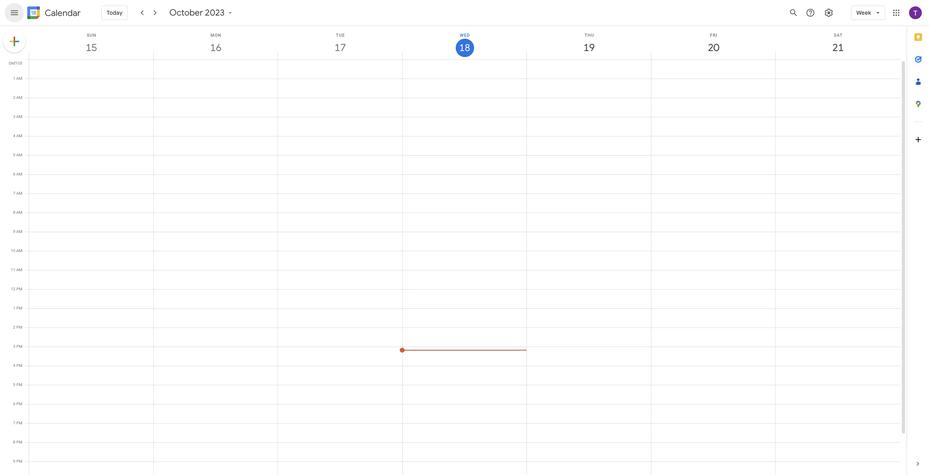 Task type: describe. For each thing, give the bounding box(es) containing it.
week
[[857, 9, 872, 16]]

1 for 1 pm
[[13, 306, 15, 311]]

5 pm
[[13, 383, 22, 388]]

2 pm
[[13, 326, 22, 330]]

4 pm
[[13, 364, 22, 368]]

3 pm
[[13, 345, 22, 349]]

7 for 7 pm
[[13, 422, 15, 426]]

am for 4 am
[[16, 134, 22, 138]]

am for 11 am
[[16, 268, 22, 273]]

12
[[11, 287, 15, 292]]

21 column header
[[776, 26, 901, 60]]

17 link
[[331, 39, 350, 57]]

11 am
[[11, 268, 22, 273]]

17
[[334, 41, 346, 54]]

tue 17
[[334, 33, 346, 54]]

3 cell from the left
[[278, 60, 403, 476]]

pm for 8 pm
[[16, 441, 22, 445]]

19
[[583, 41, 595, 54]]

pm for 12 pm
[[16, 287, 22, 292]]

8 for 8 pm
[[13, 441, 15, 445]]

sat
[[834, 33, 843, 38]]

16 column header
[[153, 26, 278, 60]]

10 am
[[11, 249, 22, 253]]

row inside grid
[[26, 60, 901, 476]]

pm for 4 pm
[[16, 364, 22, 368]]

am for 6 am
[[16, 172, 22, 177]]

am for 1 am
[[16, 76, 22, 81]]

am for 7 am
[[16, 191, 22, 196]]

15 column header
[[29, 26, 154, 60]]

today
[[107, 9, 123, 16]]

2023
[[205, 7, 225, 18]]

11
[[11, 268, 15, 273]]

8 for 8 am
[[13, 211, 15, 215]]

15
[[85, 41, 97, 54]]

pm for 6 pm
[[16, 402, 22, 407]]

9 for 9 pm
[[13, 460, 15, 464]]

7 for 7 am
[[13, 191, 15, 196]]

am for 5 am
[[16, 153, 22, 157]]

3 for 3 am
[[13, 115, 15, 119]]

9 pm
[[13, 460, 22, 464]]

pm for 3 pm
[[16, 345, 22, 349]]

sun
[[87, 33, 96, 38]]

1 pm
[[13, 306, 22, 311]]

1 cell from the left
[[29, 60, 154, 476]]

am for 3 am
[[16, 115, 22, 119]]

fri
[[710, 33, 718, 38]]

3 for 3 pm
[[13, 345, 15, 349]]

19 link
[[580, 39, 599, 57]]

1 for 1 am
[[13, 76, 15, 81]]

5 am
[[13, 153, 22, 157]]

20
[[708, 41, 719, 54]]

17 column header
[[278, 26, 403, 60]]

18
[[459, 42, 470, 54]]

21 link
[[829, 39, 848, 57]]

6 am
[[13, 172, 22, 177]]

4 cell from the left
[[400, 60, 527, 476]]

thu
[[585, 33, 594, 38]]

20 link
[[705, 39, 723, 57]]

18 link
[[456, 39, 474, 57]]

main drawer image
[[10, 8, 19, 18]]

18 column header
[[402, 26, 527, 60]]

sat 21
[[832, 33, 844, 54]]

6 for 6 pm
[[13, 402, 15, 407]]

thu 19
[[583, 33, 595, 54]]

wed 18
[[459, 33, 470, 54]]

am for 10 am
[[16, 249, 22, 253]]



Task type: locate. For each thing, give the bounding box(es) containing it.
4 pm from the top
[[16, 345, 22, 349]]

am right 10
[[16, 249, 22, 253]]

pm up 7 pm on the bottom left of page
[[16, 402, 22, 407]]

0 vertical spatial 4
[[13, 134, 15, 138]]

9 down the 8 pm on the bottom left of the page
[[13, 460, 15, 464]]

pm for 7 pm
[[16, 422, 22, 426]]

2 for 2 pm
[[13, 326, 15, 330]]

2 9 from the top
[[13, 460, 15, 464]]

05
[[18, 61, 22, 66]]

7 down 6 pm
[[13, 422, 15, 426]]

3 down 2 am on the left top of the page
[[13, 115, 15, 119]]

1 pm from the top
[[16, 287, 22, 292]]

pm for 1 pm
[[16, 306, 22, 311]]

3 pm from the top
[[16, 326, 22, 330]]

1 8 from the top
[[13, 211, 15, 215]]

0 vertical spatial 9
[[13, 230, 15, 234]]

4 am from the top
[[16, 134, 22, 138]]

12 pm
[[11, 287, 22, 292]]

cell
[[29, 60, 154, 476], [154, 60, 278, 476], [278, 60, 403, 476], [400, 60, 527, 476], [527, 60, 652, 476], [652, 60, 776, 476], [776, 60, 901, 476]]

today button
[[102, 3, 128, 22]]

9 for 9 am
[[13, 230, 15, 234]]

1 7 from the top
[[13, 191, 15, 196]]

1 4 from the top
[[13, 134, 15, 138]]

1 vertical spatial 4
[[13, 364, 15, 368]]

7 pm from the top
[[16, 402, 22, 407]]

3 am from the top
[[16, 115, 22, 119]]

4 am
[[13, 134, 22, 138]]

pm right 12
[[16, 287, 22, 292]]

21
[[832, 41, 844, 54]]

10 pm from the top
[[16, 460, 22, 464]]

pm down 1 pm
[[16, 326, 22, 330]]

2 8 from the top
[[13, 441, 15, 445]]

5 cell from the left
[[527, 60, 652, 476]]

5 down 4 pm
[[13, 383, 15, 388]]

fri 20
[[708, 33, 719, 54]]

7 up 8 am
[[13, 191, 15, 196]]

tue
[[336, 33, 345, 38]]

4 down 3 pm
[[13, 364, 15, 368]]

8
[[13, 211, 15, 215], [13, 441, 15, 445]]

16 link
[[207, 39, 225, 57]]

wed
[[460, 33, 470, 38]]

5 for 5 pm
[[13, 383, 15, 388]]

october 2023
[[169, 7, 225, 18]]

16
[[210, 41, 221, 54]]

2
[[13, 96, 15, 100], [13, 326, 15, 330]]

am up 9 am on the left top
[[16, 211, 22, 215]]

october 2023 button
[[166, 7, 237, 18]]

8 up 9 am on the left top
[[13, 211, 15, 215]]

calendar element
[[26, 5, 81, 22]]

5 up 6 am
[[13, 153, 15, 157]]

1 3 from the top
[[13, 115, 15, 119]]

3
[[13, 115, 15, 119], [13, 345, 15, 349]]

am down 5 am
[[16, 172, 22, 177]]

2 up 3 pm
[[13, 326, 15, 330]]

am up 5 am
[[16, 134, 22, 138]]

2 pm from the top
[[16, 306, 22, 311]]

1 am from the top
[[16, 76, 22, 81]]

8 am
[[13, 211, 22, 215]]

am right 11
[[16, 268, 22, 273]]

2 am
[[13, 96, 22, 100]]

2 5 from the top
[[13, 383, 15, 388]]

1 6 from the top
[[13, 172, 15, 177]]

am down 2 am on the left top of the page
[[16, 115, 22, 119]]

calendar heading
[[43, 7, 81, 19]]

1
[[13, 76, 15, 81], [13, 306, 15, 311]]

6
[[13, 172, 15, 177], [13, 402, 15, 407]]

1 vertical spatial 7
[[13, 422, 15, 426]]

9 pm from the top
[[16, 441, 22, 445]]

4 for 4 am
[[13, 134, 15, 138]]

9
[[13, 230, 15, 234], [13, 460, 15, 464]]

am for 8 am
[[16, 211, 22, 215]]

1 5 from the top
[[13, 153, 15, 157]]

grid
[[0, 26, 907, 476]]

am up 6 am
[[16, 153, 22, 157]]

am down 8 am
[[16, 230, 22, 234]]

7 am from the top
[[16, 191, 22, 196]]

mon
[[211, 33, 222, 38]]

7 pm
[[13, 422, 22, 426]]

0 vertical spatial 6
[[13, 172, 15, 177]]

6 pm from the top
[[16, 383, 22, 388]]

6 for 6 am
[[13, 172, 15, 177]]

calendar
[[45, 7, 81, 19]]

2 6 from the top
[[13, 402, 15, 407]]

1 vertical spatial 2
[[13, 326, 15, 330]]

5 pm from the top
[[16, 364, 22, 368]]

0 vertical spatial 2
[[13, 96, 15, 100]]

9 am
[[13, 230, 22, 234]]

2 for 2 am
[[13, 96, 15, 100]]

tab list
[[908, 26, 929, 454]]

2 4 from the top
[[13, 364, 15, 368]]

1 vertical spatial 5
[[13, 383, 15, 388]]

3 down 2 pm
[[13, 345, 15, 349]]

1 2 from the top
[[13, 96, 15, 100]]

8 pm
[[13, 441, 22, 445]]

4 for 4 pm
[[13, 364, 15, 368]]

8 down 7 pm on the bottom left of page
[[13, 441, 15, 445]]

1 down 'gmt-'
[[13, 76, 15, 81]]

3 am
[[13, 115, 22, 119]]

gmt-
[[9, 61, 18, 66]]

pm down 4 pm
[[16, 383, 22, 388]]

settings menu image
[[824, 8, 834, 18]]

2 7 from the top
[[13, 422, 15, 426]]

sun 15
[[85, 33, 97, 54]]

20 column header
[[651, 26, 776, 60]]

am down the 1 am
[[16, 96, 22, 100]]

pm down 2 pm
[[16, 345, 22, 349]]

0 vertical spatial 1
[[13, 76, 15, 81]]

9 am from the top
[[16, 230, 22, 234]]

10 am from the top
[[16, 249, 22, 253]]

0 vertical spatial 7
[[13, 191, 15, 196]]

2 am from the top
[[16, 96, 22, 100]]

1 vertical spatial 6
[[13, 402, 15, 407]]

pm for 5 pm
[[16, 383, 22, 388]]

19 column header
[[527, 26, 652, 60]]

4 up 5 am
[[13, 134, 15, 138]]

7 am
[[13, 191, 22, 196]]

1 am
[[13, 76, 22, 81]]

pm down 3 pm
[[16, 364, 22, 368]]

1 1 from the top
[[13, 76, 15, 81]]

6 up 7 pm on the bottom left of page
[[13, 402, 15, 407]]

am up 8 am
[[16, 191, 22, 196]]

1 vertical spatial 1
[[13, 306, 15, 311]]

6 cell from the left
[[652, 60, 776, 476]]

9 up 10
[[13, 230, 15, 234]]

2 1 from the top
[[13, 306, 15, 311]]

1 vertical spatial 8
[[13, 441, 15, 445]]

8 pm from the top
[[16, 422, 22, 426]]

am
[[16, 76, 22, 81], [16, 96, 22, 100], [16, 115, 22, 119], [16, 134, 22, 138], [16, 153, 22, 157], [16, 172, 22, 177], [16, 191, 22, 196], [16, 211, 22, 215], [16, 230, 22, 234], [16, 249, 22, 253], [16, 268, 22, 273]]

5 for 5 am
[[13, 153, 15, 157]]

pm down the 8 pm on the bottom left of the page
[[16, 460, 22, 464]]

15 link
[[82, 39, 101, 57]]

0 vertical spatial 8
[[13, 211, 15, 215]]

1 vertical spatial 9
[[13, 460, 15, 464]]

pm up 2 pm
[[16, 306, 22, 311]]

2 3 from the top
[[13, 345, 15, 349]]

october
[[169, 7, 203, 18]]

1 down 12
[[13, 306, 15, 311]]

pm down 7 pm on the bottom left of page
[[16, 441, 22, 445]]

grid containing 15
[[0, 26, 907, 476]]

5 am from the top
[[16, 153, 22, 157]]

8 am from the top
[[16, 211, 22, 215]]

gmt-05
[[9, 61, 22, 66]]

1 9 from the top
[[13, 230, 15, 234]]

6 pm
[[13, 402, 22, 407]]

0 vertical spatial 5
[[13, 153, 15, 157]]

mon 16
[[210, 33, 222, 54]]

pm
[[16, 287, 22, 292], [16, 306, 22, 311], [16, 326, 22, 330], [16, 345, 22, 349], [16, 364, 22, 368], [16, 383, 22, 388], [16, 402, 22, 407], [16, 422, 22, 426], [16, 441, 22, 445], [16, 460, 22, 464]]

5
[[13, 153, 15, 157], [13, 383, 15, 388]]

1 vertical spatial 3
[[13, 345, 15, 349]]

10
[[11, 249, 15, 253]]

0 vertical spatial 3
[[13, 115, 15, 119]]

pm for 9 pm
[[16, 460, 22, 464]]

am for 9 am
[[16, 230, 22, 234]]

6 down 5 am
[[13, 172, 15, 177]]

7
[[13, 191, 15, 196], [13, 422, 15, 426]]

7 cell from the left
[[776, 60, 901, 476]]

4
[[13, 134, 15, 138], [13, 364, 15, 368]]

2 cell from the left
[[154, 60, 278, 476]]

2 down the 1 am
[[13, 96, 15, 100]]

2 2 from the top
[[13, 326, 15, 330]]

week button
[[852, 3, 886, 22]]

row
[[26, 60, 901, 476]]

am down 05
[[16, 76, 22, 81]]

pm down 6 pm
[[16, 422, 22, 426]]

am for 2 am
[[16, 96, 22, 100]]

11 am from the top
[[16, 268, 22, 273]]

6 am from the top
[[16, 172, 22, 177]]

pm for 2 pm
[[16, 326, 22, 330]]



Task type: vqa. For each thing, say whether or not it's contained in the screenshot.


